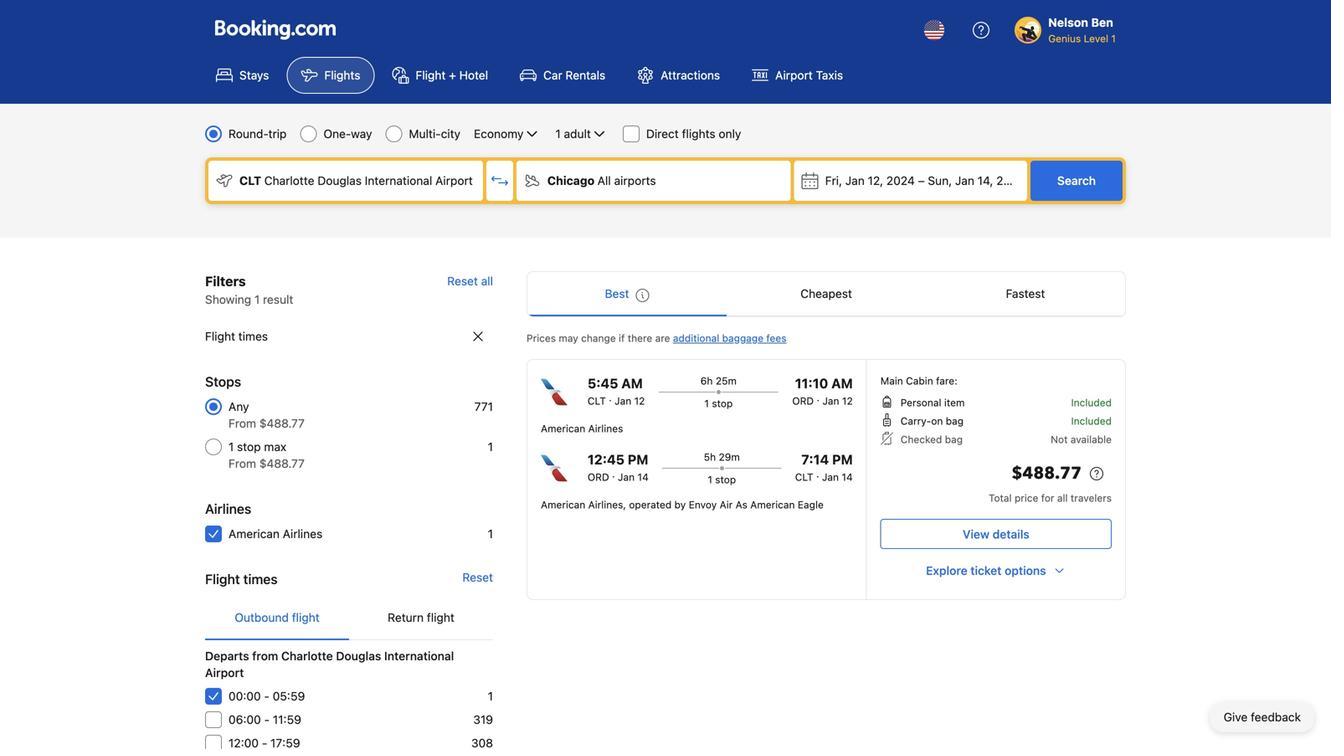 Task type: describe. For each thing, give the bounding box(es) containing it.
jan left 14,
[[956, 174, 975, 188]]

fastest button
[[926, 272, 1126, 316]]

eagle
[[798, 499, 824, 511]]

cheapest button
[[727, 272, 926, 316]]

pm for 12:45 pm
[[628, 452, 649, 468]]

1 2024 from the left
[[887, 174, 915, 188]]

may
[[559, 333, 579, 344]]

additional
[[673, 333, 720, 344]]

nelson ben genius level 1
[[1049, 15, 1117, 44]]

1 vertical spatial airlines
[[205, 501, 251, 517]]

chicago
[[548, 174, 595, 188]]

search button
[[1031, 161, 1123, 201]]

fri, jan 12, 2024 – sun, jan 14, 2024 button
[[795, 161, 1028, 201]]

american airlines, operated by envoy air as american eagle
[[541, 499, 824, 511]]

5h 29m
[[704, 451, 740, 463]]

0 vertical spatial douglas
[[318, 174, 362, 188]]

clt for 7:14 pm
[[796, 472, 814, 483]]

1 down 771
[[488, 440, 493, 454]]

jan for 12:45 pm
[[618, 472, 635, 483]]

flight + hotel link
[[378, 57, 503, 94]]

direct flights only
[[647, 127, 742, 141]]

stop for 5:45 am
[[712, 398, 733, 410]]

771
[[475, 400, 493, 414]]

flight for return flight
[[427, 611, 455, 625]]

1 down 5h
[[708, 474, 713, 486]]

any
[[229, 400, 249, 414]]

6h 25m
[[701, 375, 737, 387]]

2 vertical spatial flight
[[205, 572, 240, 588]]

airport inside departs from charlotte douglas international airport
[[205, 666, 244, 680]]

personal
[[901, 397, 942, 409]]

as
[[736, 499, 748, 511]]

7:14
[[802, 452, 829, 468]]

00:00
[[229, 690, 261, 704]]

airlines for airlines
[[283, 527, 323, 541]]

clt for 5:45 am
[[588, 395, 606, 407]]

best image
[[636, 289, 650, 302]]

not
[[1051, 434, 1068, 446]]

from
[[252, 650, 278, 663]]

reset all button
[[447, 271, 493, 291]]

additional baggage fees link
[[673, 333, 787, 344]]

1 up 319
[[488, 690, 493, 704]]

1 horizontal spatial all
[[1058, 493, 1068, 504]]

. for 7:14
[[817, 468, 820, 480]]

14 for 7:14 pm
[[842, 472, 853, 483]]

explore ticket options button
[[881, 556, 1112, 586]]

from inside '1 stop max from $488.77'
[[229, 457, 256, 471]]

details
[[993, 528, 1030, 542]]

tab list for departs from charlotte douglas international airport
[[205, 596, 493, 642]]

fees
[[767, 333, 787, 344]]

cheapest
[[801, 287, 853, 301]]

1 inside '1 stop max from $488.77'
[[229, 440, 234, 454]]

0 vertical spatial clt
[[240, 174, 261, 188]]

filters
[[205, 273, 246, 289]]

5h
[[704, 451, 716, 463]]

6h
[[701, 375, 713, 387]]

car rentals
[[544, 68, 606, 82]]

airport taxis
[[776, 68, 844, 82]]

baggage
[[723, 333, 764, 344]]

operated
[[629, 499, 672, 511]]

1 inside dropdown button
[[556, 127, 561, 141]]

1 stop max from $488.77
[[229, 440, 305, 471]]

attractions link
[[623, 57, 735, 94]]

best button
[[528, 272, 727, 316]]

–
[[918, 174, 925, 188]]

2 flight times from the top
[[205, 572, 278, 588]]

14 for 12:45 pm
[[638, 472, 649, 483]]

ord for 12:45 pm
[[588, 472, 610, 483]]

not available
[[1051, 434, 1112, 446]]

stop inside '1 stop max from $488.77'
[[237, 440, 261, 454]]

1 adult
[[556, 127, 591, 141]]

jan left 12, on the right top of page
[[846, 174, 865, 188]]

best
[[605, 287, 629, 301]]

prices may change if there are additional baggage fees
[[527, 333, 787, 344]]

1 adult button
[[554, 124, 610, 144]]

stays link
[[202, 57, 283, 94]]

carry-on bag
[[901, 415, 964, 427]]

rentals
[[566, 68, 606, 82]]

one-way
[[324, 127, 372, 141]]

clt charlotte douglas international airport
[[240, 174, 473, 188]]

0 vertical spatial flight
[[416, 68, 446, 82]]

american airlines for prices may change if there are
[[541, 423, 623, 435]]

checked bag
[[901, 434, 963, 446]]

1 vertical spatial bag
[[945, 434, 963, 446]]

. for 5:45
[[609, 392, 612, 404]]

attractions
[[661, 68, 720, 82]]

feedback
[[1251, 711, 1302, 725]]

showing
[[205, 293, 251, 307]]

jan for 11:10 am
[[823, 395, 840, 407]]

price
[[1015, 493, 1039, 504]]

5:45 am clt . jan 12
[[588, 376, 645, 407]]

fri, jan 12, 2024 – sun, jan 14, 2024
[[826, 174, 1025, 188]]

06:00
[[229, 713, 261, 727]]

for
[[1042, 493, 1055, 504]]

stop for 12:45 pm
[[716, 474, 736, 486]]

airlines,
[[589, 499, 626, 511]]

reset button
[[463, 570, 493, 586]]

reset all
[[447, 274, 493, 288]]

total price for all travelers
[[989, 493, 1112, 504]]

12:45
[[588, 452, 625, 468]]

chicago all airports
[[548, 174, 656, 188]]

0 vertical spatial charlotte
[[264, 174, 315, 188]]

from inside any from $488.77
[[229, 417, 256, 431]]

1 stop for 12:45 pm
[[708, 474, 736, 486]]

car rentals link
[[506, 57, 620, 94]]

flight + hotel
[[416, 68, 488, 82]]

car
[[544, 68, 563, 82]]

if
[[619, 333, 625, 344]]

ticket
[[971, 564, 1002, 578]]

multi-city
[[409, 127, 461, 141]]

tab list for prices may change if there are
[[528, 272, 1126, 317]]

ord for 11:10 am
[[793, 395, 814, 407]]

by
[[675, 499, 686, 511]]

flights link
[[287, 57, 375, 94]]

max
[[264, 440, 287, 454]]



Task type: vqa. For each thing, say whether or not it's contained in the screenshot.
One-way
yes



Task type: locate. For each thing, give the bounding box(es) containing it.
. for 12:45
[[612, 468, 615, 480]]

stop down 29m in the right of the page
[[716, 474, 736, 486]]

1 from from the top
[[229, 417, 256, 431]]

cabin
[[906, 375, 934, 387]]

from
[[229, 417, 256, 431], [229, 457, 256, 471]]

2 horizontal spatial clt
[[796, 472, 814, 483]]

view details button
[[881, 519, 1112, 549]]

1 flight from the left
[[292, 611, 320, 625]]

0 horizontal spatial airlines
[[205, 501, 251, 517]]

1 horizontal spatial clt
[[588, 395, 606, 407]]

1 vertical spatial reset
[[463, 571, 493, 585]]

clt down "7:14"
[[796, 472, 814, 483]]

am for 5:45 am
[[622, 376, 643, 392]]

jan for 5:45 am
[[615, 395, 632, 407]]

1 horizontal spatial pm
[[833, 452, 853, 468]]

0 vertical spatial reset
[[447, 274, 478, 288]]

way
[[351, 127, 372, 141]]

ord down 11:10
[[793, 395, 814, 407]]

1 vertical spatial international
[[384, 650, 454, 663]]

2 vertical spatial stop
[[716, 474, 736, 486]]

bag right on
[[946, 415, 964, 427]]

1 12 from the left
[[635, 395, 645, 407]]

$488.77
[[259, 417, 305, 431], [259, 457, 305, 471], [1012, 462, 1082, 485]]

flight up outbound
[[205, 572, 240, 588]]

international down return flight button
[[384, 650, 454, 663]]

. down 11:10
[[817, 392, 820, 404]]

ord down 12:45
[[588, 472, 610, 483]]

stop down 6h 25m
[[712, 398, 733, 410]]

main
[[881, 375, 904, 387]]

0 horizontal spatial 12
[[635, 395, 645, 407]]

charlotte down trip
[[264, 174, 315, 188]]

booking.com logo image
[[215, 20, 336, 40], [215, 20, 336, 40]]

1 vertical spatial airport
[[436, 174, 473, 188]]

from down any
[[229, 417, 256, 431]]

ben
[[1092, 15, 1114, 29]]

0 horizontal spatial pm
[[628, 452, 649, 468]]

14,
[[978, 174, 994, 188]]

2024 left '–' on the right top of page
[[887, 174, 915, 188]]

. inside 12:45 pm ord . jan 14
[[612, 468, 615, 480]]

pm inside 12:45 pm ord . jan 14
[[628, 452, 649, 468]]

1 inside nelson ben genius level 1
[[1112, 33, 1117, 44]]

airport down city at the left
[[436, 174, 473, 188]]

1 vertical spatial clt
[[588, 395, 606, 407]]

0 horizontal spatial american airlines
[[229, 527, 323, 541]]

1 stop for 5:45 am
[[705, 398, 733, 410]]

1 - from the top
[[264, 690, 270, 704]]

airport left the "taxis"
[[776, 68, 813, 82]]

- for 06:00
[[264, 713, 270, 727]]

2 horizontal spatial airlines
[[589, 423, 623, 435]]

jan for 7:14 pm
[[822, 472, 839, 483]]

. inside 11:10 am ord . jan 12
[[817, 392, 820, 404]]

all
[[598, 174, 611, 188]]

$488.77 region
[[881, 461, 1112, 491]]

0 vertical spatial times
[[239, 330, 268, 343]]

airport taxis link
[[738, 57, 858, 94]]

view
[[963, 528, 990, 542]]

airlines for prices may change if there are
[[589, 423, 623, 435]]

taxis
[[816, 68, 844, 82]]

12 inside 11:10 am ord . jan 12
[[843, 395, 853, 407]]

1 vertical spatial -
[[264, 713, 270, 727]]

319
[[473, 713, 493, 727]]

departs from charlotte douglas international airport
[[205, 650, 454, 680]]

. inside 7:14 pm clt . jan 14
[[817, 468, 820, 480]]

$488.77 up for
[[1012, 462, 1082, 485]]

bag down "carry-on bag"
[[945, 434, 963, 446]]

1 vertical spatial flight
[[205, 330, 235, 343]]

flight inside button
[[292, 611, 320, 625]]

douglas down the one-
[[318, 174, 362, 188]]

total
[[989, 493, 1012, 504]]

1 vertical spatial from
[[229, 457, 256, 471]]

2 14 from the left
[[842, 472, 853, 483]]

clt down 5:45
[[588, 395, 606, 407]]

flight times down showing
[[205, 330, 268, 343]]

give
[[1224, 711, 1248, 725]]

0 vertical spatial ord
[[793, 395, 814, 407]]

1 horizontal spatial airport
[[436, 174, 473, 188]]

ord inside 12:45 pm ord . jan 14
[[588, 472, 610, 483]]

times down the "showing 1 result"
[[239, 330, 268, 343]]

1 left adult
[[556, 127, 561, 141]]

am for 11:10 am
[[832, 376, 853, 392]]

am inside 5:45 am clt . jan 12
[[622, 376, 643, 392]]

jan down 5:45
[[615, 395, 632, 407]]

stays
[[240, 68, 269, 82]]

- left 11:59
[[264, 713, 270, 727]]

flight down showing
[[205, 330, 235, 343]]

1 vertical spatial 1 stop
[[708, 474, 736, 486]]

tab list containing best
[[528, 272, 1126, 317]]

00:00 - 05:59
[[229, 690, 305, 704]]

checked
[[901, 434, 943, 446]]

one-
[[324, 127, 351, 141]]

1 pm from the left
[[628, 452, 649, 468]]

5:45
[[588, 376, 619, 392]]

return flight
[[388, 611, 455, 625]]

. down "7:14"
[[817, 468, 820, 480]]

tab list up departs from charlotte douglas international airport
[[205, 596, 493, 642]]

flight for outbound flight
[[292, 611, 320, 625]]

change
[[581, 333, 616, 344]]

0 vertical spatial tab list
[[528, 272, 1126, 317]]

american airlines up 12:45
[[541, 423, 623, 435]]

. down 12:45
[[612, 468, 615, 480]]

2 am from the left
[[832, 376, 853, 392]]

tab list up fees
[[528, 272, 1126, 317]]

. down 5:45
[[609, 392, 612, 404]]

jan down "7:14"
[[822, 472, 839, 483]]

0 vertical spatial from
[[229, 417, 256, 431]]

am right 5:45
[[622, 376, 643, 392]]

$488.77 inside '1 stop max from $488.77'
[[259, 457, 305, 471]]

12 inside 5:45 am clt . jan 12
[[635, 395, 645, 407]]

0 vertical spatial included
[[1072, 397, 1112, 409]]

clt down round-
[[240, 174, 261, 188]]

14 inside 12:45 pm ord . jan 14
[[638, 472, 649, 483]]

1 horizontal spatial airlines
[[283, 527, 323, 541]]

all
[[481, 274, 493, 288], [1058, 493, 1068, 504]]

2 vertical spatial clt
[[796, 472, 814, 483]]

25m
[[716, 375, 737, 387]]

1 horizontal spatial am
[[832, 376, 853, 392]]

0 horizontal spatial ord
[[588, 472, 610, 483]]

0 horizontal spatial 14
[[638, 472, 649, 483]]

1 horizontal spatial 14
[[842, 472, 853, 483]]

any from $488.77
[[229, 400, 305, 431]]

douglas inside departs from charlotte douglas international airport
[[336, 650, 381, 663]]

12
[[635, 395, 645, 407], [843, 395, 853, 407]]

1 horizontal spatial 2024
[[997, 174, 1025, 188]]

1 am from the left
[[622, 376, 643, 392]]

pm inside 7:14 pm clt . jan 14
[[833, 452, 853, 468]]

tab list containing outbound flight
[[205, 596, 493, 642]]

1 vertical spatial american airlines
[[229, 527, 323, 541]]

2 vertical spatial airlines
[[283, 527, 323, 541]]

1 vertical spatial included
[[1072, 415, 1112, 427]]

trip
[[269, 127, 287, 141]]

12 down there
[[635, 395, 645, 407]]

prices
[[527, 333, 556, 344]]

1 vertical spatial flight times
[[205, 572, 278, 588]]

1 vertical spatial douglas
[[336, 650, 381, 663]]

14
[[638, 472, 649, 483], [842, 472, 853, 483]]

0 vertical spatial -
[[264, 690, 270, 704]]

stop left max
[[237, 440, 261, 454]]

1 flight times from the top
[[205, 330, 268, 343]]

nelson
[[1049, 15, 1089, 29]]

pm for 7:14 pm
[[833, 452, 853, 468]]

give feedback
[[1224, 711, 1302, 725]]

1 horizontal spatial 12
[[843, 395, 853, 407]]

. inside 5:45 am clt . jan 12
[[609, 392, 612, 404]]

pm right "7:14"
[[833, 452, 853, 468]]

0 horizontal spatial clt
[[240, 174, 261, 188]]

1 horizontal spatial ord
[[793, 395, 814, 407]]

american airlines down '1 stop max from $488.77'
[[229, 527, 323, 541]]

outbound
[[235, 611, 289, 625]]

0 vertical spatial airport
[[776, 68, 813, 82]]

reset for reset all
[[447, 274, 478, 288]]

0 vertical spatial all
[[481, 274, 493, 288]]

reset inside reset all button
[[447, 274, 478, 288]]

1 included from the top
[[1072, 397, 1112, 409]]

airport down departs
[[205, 666, 244, 680]]

2 pm from the left
[[833, 452, 853, 468]]

1 down any
[[229, 440, 234, 454]]

2 from from the top
[[229, 457, 256, 471]]

give feedback button
[[1211, 703, 1315, 733]]

. for 11:10
[[817, 392, 820, 404]]

reset for reset
[[463, 571, 493, 585]]

fastest
[[1006, 287, 1046, 301]]

reset
[[447, 274, 478, 288], [463, 571, 493, 585]]

times
[[239, 330, 268, 343], [243, 572, 278, 588]]

stop
[[712, 398, 733, 410], [237, 440, 261, 454], [716, 474, 736, 486]]

jan down 11:10
[[823, 395, 840, 407]]

main cabin fare:
[[881, 375, 958, 387]]

2 2024 from the left
[[997, 174, 1025, 188]]

charlotte inside departs from charlotte douglas international airport
[[281, 650, 333, 663]]

$488.77 inside any from $488.77
[[259, 417, 305, 431]]

douglas down return flight button
[[336, 650, 381, 663]]

charlotte right from
[[281, 650, 333, 663]]

1 vertical spatial charlotte
[[281, 650, 333, 663]]

0 horizontal spatial flight
[[292, 611, 320, 625]]

1 stop down '5h 29m'
[[708, 474, 736, 486]]

fare:
[[937, 375, 958, 387]]

1 right "level"
[[1112, 33, 1117, 44]]

2 - from the top
[[264, 713, 270, 727]]

personal item
[[901, 397, 965, 409]]

flight right outbound
[[292, 611, 320, 625]]

jan down 12:45
[[618, 472, 635, 483]]

search
[[1058, 174, 1096, 188]]

american airlines
[[541, 423, 623, 435], [229, 527, 323, 541]]

0 horizontal spatial 2024
[[887, 174, 915, 188]]

flight times up outbound
[[205, 572, 278, 588]]

2024 right 14,
[[997, 174, 1025, 188]]

11:59
[[273, 713, 302, 727]]

0 vertical spatial international
[[365, 174, 432, 188]]

0 vertical spatial flight times
[[205, 330, 268, 343]]

only
[[719, 127, 742, 141]]

from down any from $488.77
[[229, 457, 256, 471]]

- for 00:00
[[264, 690, 270, 704]]

0 vertical spatial 1 stop
[[705, 398, 733, 410]]

1 vertical spatial tab list
[[205, 596, 493, 642]]

level
[[1084, 33, 1109, 44]]

0 horizontal spatial tab list
[[205, 596, 493, 642]]

1 vertical spatial stop
[[237, 440, 261, 454]]

there
[[628, 333, 653, 344]]

1 stop down 6h 25m
[[705, 398, 733, 410]]

1 vertical spatial times
[[243, 572, 278, 588]]

view details
[[963, 528, 1030, 542]]

0 horizontal spatial all
[[481, 274, 493, 288]]

2 included from the top
[[1072, 415, 1112, 427]]

1 vertical spatial ord
[[588, 472, 610, 483]]

1 14 from the left
[[638, 472, 649, 483]]

return
[[388, 611, 424, 625]]

12 for 5:45 am
[[635, 395, 645, 407]]

jan inside 7:14 pm clt . jan 14
[[822, 472, 839, 483]]

-
[[264, 690, 270, 704], [264, 713, 270, 727]]

1 horizontal spatial american airlines
[[541, 423, 623, 435]]

0 vertical spatial airlines
[[589, 423, 623, 435]]

best image
[[636, 289, 650, 302]]

times up outbound
[[243, 572, 278, 588]]

14 inside 7:14 pm clt . jan 14
[[842, 472, 853, 483]]

clt inside 5:45 am clt . jan 12
[[588, 395, 606, 407]]

am inside 11:10 am ord . jan 12
[[832, 376, 853, 392]]

departs
[[205, 650, 249, 663]]

clt inside 7:14 pm clt . jan 14
[[796, 472, 814, 483]]

2 flight from the left
[[427, 611, 455, 625]]

12 for 11:10 am
[[843, 395, 853, 407]]

tab list
[[528, 272, 1126, 317], [205, 596, 493, 642]]

included
[[1072, 397, 1112, 409], [1072, 415, 1112, 427]]

american airlines for airlines
[[229, 527, 323, 541]]

ord inside 11:10 am ord . jan 12
[[793, 395, 814, 407]]

2 vertical spatial airport
[[205, 666, 244, 680]]

0 vertical spatial bag
[[946, 415, 964, 427]]

airports
[[614, 174, 656, 188]]

outbound flight
[[235, 611, 320, 625]]

jan inside 11:10 am ord . jan 12
[[823, 395, 840, 407]]

flight inside button
[[427, 611, 455, 625]]

0 horizontal spatial am
[[622, 376, 643, 392]]

$488.77 up max
[[259, 417, 305, 431]]

flight left +
[[416, 68, 446, 82]]

0 vertical spatial stop
[[712, 398, 733, 410]]

available
[[1071, 434, 1112, 446]]

11:10
[[796, 376, 829, 392]]

2 horizontal spatial airport
[[776, 68, 813, 82]]

am right 11:10
[[832, 376, 853, 392]]

$488.77 down max
[[259, 457, 305, 471]]

1 vertical spatial all
[[1058, 493, 1068, 504]]

1 up reset button
[[488, 527, 493, 541]]

1 down 6h at the bottom right of page
[[705, 398, 709, 410]]

jan inside 5:45 am clt . jan 12
[[615, 395, 632, 407]]

0 horizontal spatial airport
[[205, 666, 244, 680]]

item
[[945, 397, 965, 409]]

direct
[[647, 127, 679, 141]]

jan inside 12:45 pm ord . jan 14
[[618, 472, 635, 483]]

11:10 am ord . jan 12
[[793, 376, 853, 407]]

outbound flight button
[[205, 596, 349, 640]]

1 horizontal spatial flight
[[427, 611, 455, 625]]

flight right return
[[427, 611, 455, 625]]

international down multi-
[[365, 174, 432, 188]]

on
[[932, 415, 943, 427]]

0 vertical spatial american airlines
[[541, 423, 623, 435]]

all inside button
[[481, 274, 493, 288]]

ord
[[793, 395, 814, 407], [588, 472, 610, 483]]

$488.77 inside 'region'
[[1012, 462, 1082, 485]]

2 12 from the left
[[843, 395, 853, 407]]

12 up 7:14 pm clt . jan 14 on the right of page
[[843, 395, 853, 407]]

airport
[[776, 68, 813, 82], [436, 174, 473, 188], [205, 666, 244, 680]]

1 left result
[[255, 293, 260, 307]]

jan
[[846, 174, 865, 188], [956, 174, 975, 188], [615, 395, 632, 407], [823, 395, 840, 407], [618, 472, 635, 483], [822, 472, 839, 483]]

pm right 12:45
[[628, 452, 649, 468]]

06:00 - 11:59
[[229, 713, 302, 727]]

1 horizontal spatial tab list
[[528, 272, 1126, 317]]

international inside departs from charlotte douglas international airport
[[384, 650, 454, 663]]

- left 05:59
[[264, 690, 270, 704]]



